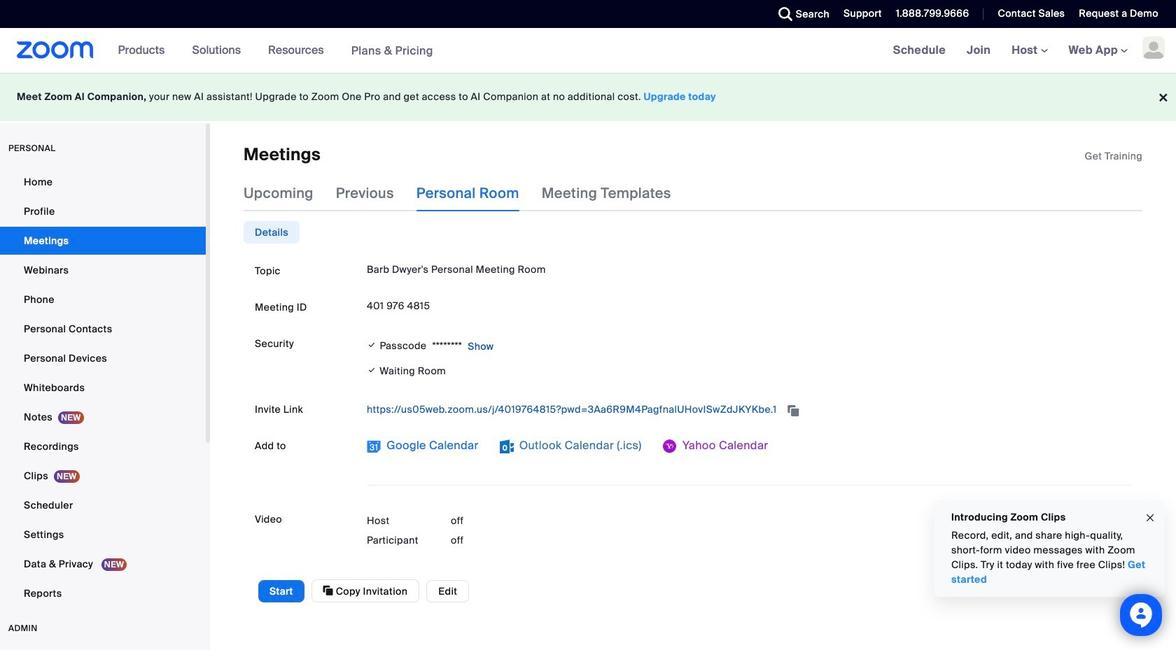 Task type: locate. For each thing, give the bounding box(es) containing it.
footer
[[0, 73, 1177, 121]]

0 vertical spatial checked image
[[367, 338, 377, 352]]

close image
[[1145, 510, 1157, 526]]

add to outlook calendar (.ics) image
[[500, 440, 514, 454]]

zoom logo image
[[17, 41, 94, 59]]

tab
[[244, 222, 300, 244]]

checked image
[[367, 338, 377, 352], [367, 364, 377, 379]]

profile picture image
[[1143, 36, 1166, 59]]

application
[[1086, 149, 1143, 163], [367, 399, 1132, 421]]

tabs of meeting tab list
[[244, 175, 694, 212]]

tab list
[[244, 222, 300, 244]]

1 vertical spatial checked image
[[367, 364, 377, 379]]

add to google calendar image
[[367, 440, 381, 454]]

banner
[[0, 28, 1177, 74]]

meetings navigation
[[883, 28, 1177, 74]]

copy image
[[323, 585, 333, 598]]



Task type: vqa. For each thing, say whether or not it's contained in the screenshot.
"menu item" on the bottom left of the page
no



Task type: describe. For each thing, give the bounding box(es) containing it.
0 vertical spatial application
[[1086, 149, 1143, 163]]

product information navigation
[[108, 28, 444, 74]]

1 vertical spatial application
[[367, 399, 1132, 421]]

personal menu menu
[[0, 168, 206, 609]]

1 checked image from the top
[[367, 338, 377, 352]]

add to yahoo calendar image
[[663, 440, 677, 454]]

2 checked image from the top
[[367, 364, 377, 379]]



